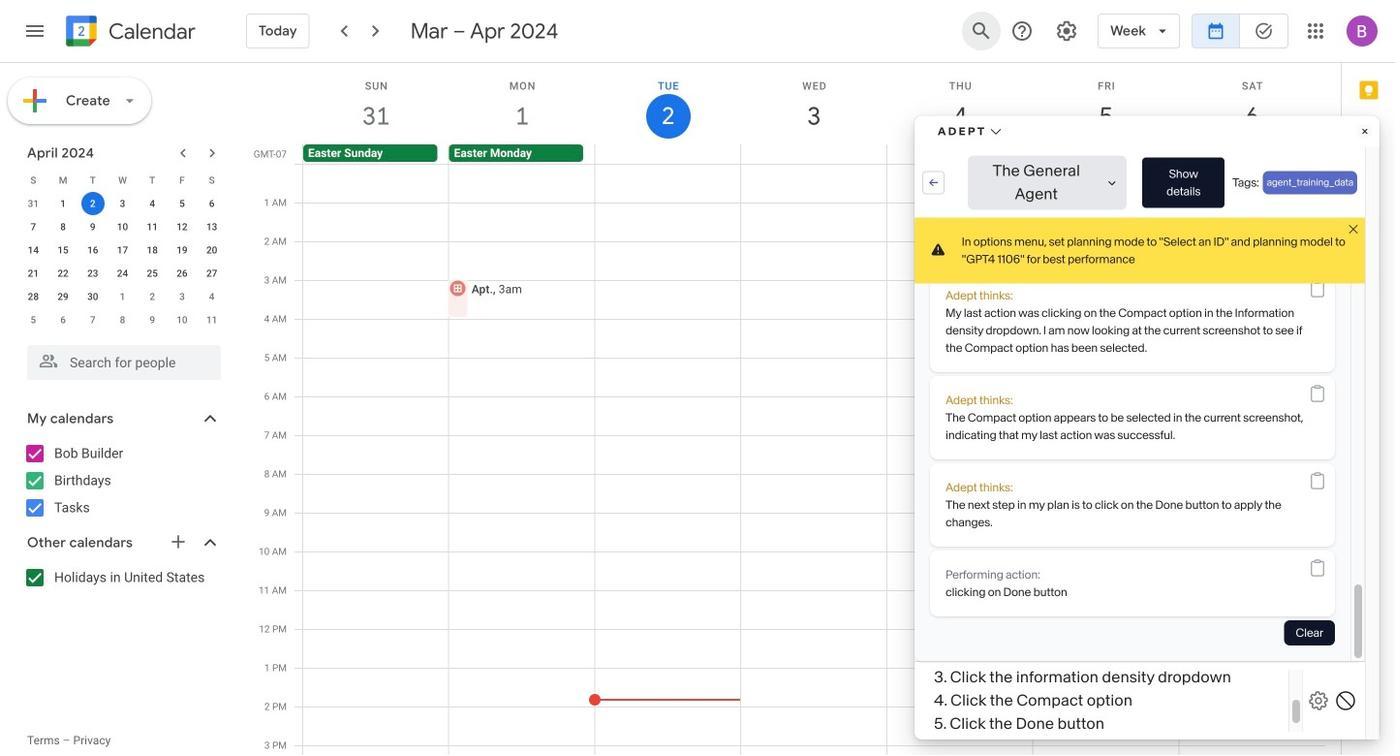 Task type: describe. For each thing, give the bounding box(es) containing it.
march 31 element
[[22, 192, 45, 215]]

9 element
[[81, 215, 104, 238]]

heading inside calendar element
[[105, 20, 196, 43]]

3 element
[[111, 192, 134, 215]]

settings menu image
[[1056, 19, 1079, 43]]

16 element
[[81, 238, 104, 262]]

30 element
[[81, 285, 104, 308]]

26 element
[[170, 262, 194, 285]]

add other calendars image
[[169, 532, 188, 551]]

25 element
[[141, 262, 164, 285]]

may 5 element
[[22, 308, 45, 331]]

may 9 element
[[141, 308, 164, 331]]

6 element
[[200, 192, 224, 215]]

8 element
[[51, 215, 75, 238]]

may 3 element
[[170, 285, 194, 308]]

1 element
[[51, 192, 75, 215]]

7 element
[[22, 215, 45, 238]]

15 element
[[51, 238, 75, 262]]

27 element
[[200, 262, 224, 285]]



Task type: vqa. For each thing, say whether or not it's contained in the screenshot.
second "cell" from left
no



Task type: locate. For each thing, give the bounding box(es) containing it.
cell inside april 2024 grid
[[78, 192, 108, 215]]

row group
[[18, 192, 227, 331]]

5 element
[[170, 192, 194, 215]]

10 element
[[111, 215, 134, 238]]

support image
[[1011, 19, 1034, 43]]

may 1 element
[[111, 285, 134, 308]]

20 element
[[200, 238, 224, 262]]

29 element
[[51, 285, 75, 308]]

23 element
[[81, 262, 104, 285]]

grid
[[248, 63, 1341, 755]]

14 element
[[22, 238, 45, 262]]

None search field
[[0, 337, 240, 380]]

calendar element
[[62, 12, 196, 54]]

tab list
[[1342, 63, 1396, 701]]

heading
[[105, 20, 196, 43]]

april 2024 grid
[[18, 169, 227, 331]]

may 11 element
[[200, 308, 224, 331]]

may 6 element
[[51, 308, 75, 331]]

21 element
[[22, 262, 45, 285]]

may 2 element
[[141, 285, 164, 308]]

may 7 element
[[81, 308, 104, 331]]

11 element
[[141, 215, 164, 238]]

2, today element
[[81, 192, 104, 215]]

17 element
[[111, 238, 134, 262]]

22 element
[[51, 262, 75, 285]]

cell
[[595, 144, 741, 164], [741, 144, 887, 164], [887, 144, 1033, 164], [1033, 144, 1179, 164], [1179, 144, 1325, 164], [303, 164, 449, 755], [447, 164, 596, 755], [589, 164, 742, 755], [742, 164, 888, 755], [888, 164, 1034, 755], [1034, 164, 1180, 755], [1180, 164, 1326, 755], [78, 192, 108, 215]]

may 10 element
[[170, 308, 194, 331]]

4 element
[[141, 192, 164, 215]]

Search for people text field
[[39, 345, 209, 380]]

12 element
[[170, 215, 194, 238]]

24 element
[[111, 262, 134, 285]]

main drawer image
[[23, 19, 47, 43]]

19 element
[[170, 238, 194, 262]]

18 element
[[141, 238, 164, 262]]

row
[[295, 144, 1341, 164], [295, 164, 1326, 755], [18, 169, 227, 192], [18, 192, 227, 215], [18, 215, 227, 238], [18, 238, 227, 262], [18, 262, 227, 285], [18, 285, 227, 308], [18, 308, 227, 331]]

my calendars list
[[4, 438, 240, 523]]

may 4 element
[[200, 285, 224, 308]]

may 8 element
[[111, 308, 134, 331]]

28 element
[[22, 285, 45, 308]]

13 element
[[200, 215, 224, 238]]



